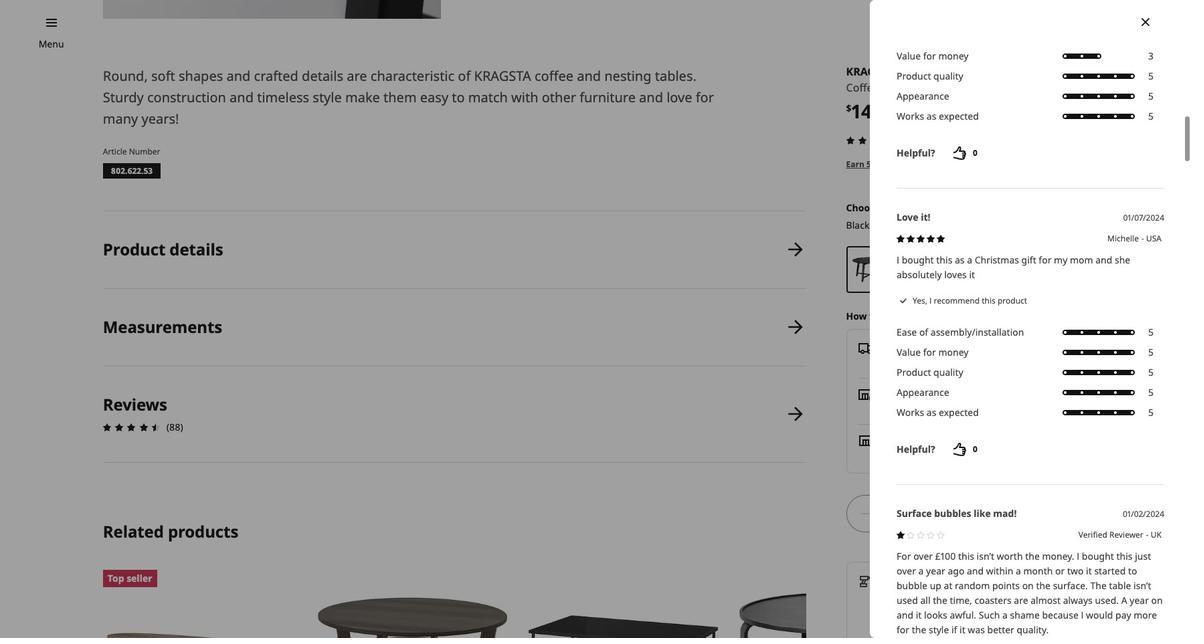 Task type: vqa. For each thing, say whether or not it's contained in the screenshot.
In store's the at
no



Task type: locate. For each thing, give the bounding box(es) containing it.
1 value for money from the top
[[897, 50, 969, 63]]

works as expected down black, at the top right of page
[[897, 110, 979, 123]]

0 vertical spatial appearance
[[897, 90, 950, 103]]

taskrabbit
[[943, 574, 992, 587]]

1 vertical spatial works as expected
[[897, 406, 979, 419]]

up up pick up at canton, mi
[[904, 387, 917, 400]]

0 horizontal spatial style
[[313, 88, 342, 106]]

ikea left using
[[935, 158, 954, 170]]

make
[[345, 88, 380, 106]]

for left my
[[1039, 254, 1052, 267]]

0 button left visa
[[941, 140, 994, 167]]

kragsta coffee table, black, 35 3/8 " image up crafted
[[103, 0, 441, 19]]

99
[[886, 102, 898, 115]]

in left stock at the bottom right of page
[[882, 448, 890, 461]]

1 vertical spatial quality
[[934, 366, 964, 379]]

canton,
[[928, 402, 962, 415], [929, 448, 964, 461]]

measurements button
[[103, 289, 806, 366]]

pick down pick up
[[882, 402, 900, 415]]

bought up absolutely
[[902, 254, 934, 267]]

1 vertical spatial value for money
[[897, 346, 969, 359]]

a
[[1122, 594, 1128, 607]]

helpful? down pick up at canton, mi group
[[897, 443, 936, 456]]

as up loves
[[955, 254, 965, 267]]

1 vertical spatial review: 4.3 out of 5 stars. total reviews: 88 image
[[99, 419, 164, 436]]

more
[[1134, 609, 1158, 622]]

i down always
[[1081, 609, 1084, 622]]

color
[[883, 201, 906, 214]]

she
[[1115, 254, 1131, 267]]

review: 4.3 out of 5 stars. total reviews: 88 image inside (88) "button"
[[842, 132, 907, 148]]

up for pick up
[[904, 387, 917, 400]]

as up in store in stock at canton, mi
[[927, 406, 937, 419]]

1 horizontal spatial on
[[1152, 594, 1163, 607]]

absolutely
[[897, 269, 942, 281]]

1 vertical spatial expected
[[939, 406, 979, 419]]

always
[[1063, 594, 1093, 607]]

a up better
[[1003, 609, 1008, 622]]

available for 48146 estimated price $33
[[882, 589, 969, 616]]

0 vertical spatial expected
[[939, 110, 979, 123]]

48146 down ease of assembly/installation
[[938, 341, 965, 354]]

(88) inside "button"
[[910, 134, 927, 146]]

kragsta coffee table, white, 35 3/8 " image
[[901, 251, 938, 288]]

1 vertical spatial appearance
[[897, 386, 950, 399]]

product
[[998, 295, 1028, 306]]

1 vertical spatial 0 button
[[941, 437, 994, 463]]

two
[[1068, 565, 1084, 578]]

0 down pick up at canton, mi
[[973, 444, 978, 455]]

kragsta coffee table, black, 35 3/8 " image down black
[[852, 251, 888, 288]]

to inside "delivery to 48146 available"
[[926, 341, 936, 354]]

pay
[[1116, 609, 1132, 622]]

0 vertical spatial on
[[1023, 580, 1034, 593]]

available inside "delivery to 48146 available"
[[898, 356, 938, 369]]

kragsta up match on the left of page
[[474, 67, 531, 85]]

1 horizontal spatial isn't
[[1134, 580, 1152, 593]]

i
[[897, 254, 900, 267], [930, 295, 932, 306], [1077, 550, 1080, 563], [1081, 609, 1084, 622]]

1 horizontal spatial -
[[1147, 530, 1149, 541]]

1 pick from the top
[[882, 387, 901, 400]]

- left the usa
[[1142, 233, 1145, 245]]

0 vertical spatial up
[[904, 387, 917, 400]]

at
[[925, 158, 933, 170], [917, 402, 926, 415], [918, 448, 927, 461], [944, 580, 953, 593]]

money up 35
[[939, 50, 969, 63]]

at up the store on the right bottom of the page
[[917, 402, 926, 415]]

the right using
[[980, 158, 993, 170]]

1 horizontal spatial year
[[1130, 594, 1149, 607]]

isn't up within
[[977, 550, 995, 563]]

love
[[667, 88, 692, 106]]

article
[[103, 146, 127, 157]]

to for how to get it
[[870, 310, 879, 322]]

quality.
[[1017, 624, 1049, 637]]

as inside i bought this as a christmas gift for my mom and she absolutely loves it
[[955, 254, 965, 267]]

1 product quality from the top
[[897, 70, 964, 83]]

expected down 35 3/8 " button
[[939, 110, 979, 123]]

canton, mi button right stock at the bottom right of page
[[929, 448, 977, 461]]

(88) up rewards
[[910, 134, 927, 146]]

0 vertical spatial available
[[898, 356, 938, 369]]

kragsta coffee table, black, 35 3/8 "
[[846, 64, 983, 95]]

helpful? right in
[[897, 147, 936, 160]]

1 0 from the top
[[973, 147, 978, 159]]

1 vertical spatial canton,
[[929, 448, 964, 461]]

a left the by on the bottom
[[919, 565, 924, 578]]

sturdy
[[103, 88, 144, 106]]

0 vertical spatial value
[[897, 50, 921, 63]]

this up loves
[[937, 254, 953, 267]]

to down just in the bottom of the page
[[1129, 565, 1138, 578]]

mi inside in store in stock at canton, mi
[[966, 448, 977, 461]]

works down table,
[[897, 110, 925, 123]]

the
[[980, 158, 993, 170], [1026, 550, 1040, 563], [1036, 580, 1051, 593], [933, 594, 948, 607], [912, 624, 927, 637]]

it right loves
[[970, 269, 975, 281]]

quality
[[934, 70, 964, 83], [934, 366, 964, 379]]

construction
[[147, 88, 226, 106]]

value for money for 5
[[897, 346, 969, 359]]

assembly/installation
[[931, 326, 1024, 339]]

0 horizontal spatial kragsta coffee table, black, 35 3/8 " image
[[103, 0, 441, 19]]

up
[[930, 580, 942, 593]]

it inside i bought this as a christmas gift for my mom and she absolutely loves it
[[970, 269, 975, 281]]

nesting
[[605, 67, 652, 85]]

earn 5% in rewards at ikea using the ikea visa credit card*. details > button
[[846, 158, 1122, 171]]

helpful? for 1st "0" button
[[897, 147, 936, 160]]

money
[[939, 50, 969, 63], [939, 346, 969, 359]]

0 vertical spatial product
[[897, 70, 931, 83]]

1 vertical spatial in
[[882, 448, 890, 461]]

0 vertical spatial review: 4.3 out of 5 stars. total reviews: 88 image
[[842, 132, 907, 148]]

0 vertical spatial bought
[[902, 254, 934, 267]]

to inside round, soft shapes and crafted details are characteristic of kragsta coffee and nesting tables. sturdy construction and timeless style make them easy to match with other furniture and love for many years!
[[452, 88, 465, 106]]

2 pick from the top
[[882, 402, 900, 415]]

and right shapes
[[227, 67, 251, 85]]

michelle - usa
[[1108, 233, 1162, 245]]

style left make
[[313, 88, 342, 106]]

(88) down reviews
[[167, 421, 183, 434]]

1 horizontal spatial style
[[929, 624, 949, 637]]

0 horizontal spatial of
[[458, 67, 471, 85]]

works as expected
[[897, 110, 979, 123], [897, 406, 979, 419]]

style inside for over £100 this isn't worth the money. i bought this just over a year ago and within a month or two it started to bubble up at random points on the surface. the table isn't used all the time, coasters are almost always used. a year on and it looks awful. such a shame because i would pay more for the style if it was better quality.
[[929, 624, 949, 637]]

assembly
[[882, 574, 927, 587]]

48146 up $33
[[939, 589, 965, 601]]

dialog
[[870, 0, 1191, 639]]

up down pick up
[[902, 402, 915, 415]]

reviews heading
[[103, 393, 167, 415]]

random
[[955, 580, 990, 593]]

value for money up kragsta coffee table, black, 35 3/8 "
[[897, 50, 969, 63]]

are up "shame"
[[1014, 594, 1029, 607]]

1 vertical spatial value
[[897, 346, 921, 359]]

in
[[882, 434, 891, 446], [882, 448, 890, 461]]

add
[[1011, 507, 1029, 520]]

1 horizontal spatial kragsta coffee table, black, 35 3/8 " image
[[852, 251, 888, 288]]

0
[[973, 147, 978, 159], [973, 444, 978, 455]]

1 vertical spatial as
[[955, 254, 965, 267]]

0 horizontal spatial kragsta
[[474, 67, 531, 85]]

1 vertical spatial on
[[1152, 594, 1163, 607]]

1 vertical spatial works
[[897, 406, 925, 419]]

i right the "yes,"
[[930, 295, 932, 306]]

0 vertical spatial of
[[458, 67, 471, 85]]

1 vertical spatial are
[[1014, 594, 1029, 607]]

visa
[[1015, 158, 1032, 170]]

are
[[347, 67, 367, 85], [1014, 594, 1029, 607]]

to right the easy
[[452, 88, 465, 106]]

0 vertical spatial pick
[[882, 387, 901, 400]]

works as expected up in store in stock at canton, mi
[[897, 406, 979, 419]]

1 money from the top
[[939, 50, 969, 63]]

- left uk
[[1147, 530, 1149, 541]]

0 left visa
[[973, 147, 978, 159]]

0 vertical spatial -
[[1142, 233, 1145, 245]]

(88)
[[910, 134, 927, 146], [167, 421, 183, 434]]

verified reviewer - uk
[[1079, 530, 1162, 541]]

>
[[1118, 158, 1122, 170]]

0 vertical spatial works as expected
[[897, 110, 979, 123]]

0 vertical spatial kragsta coffee table, black, 35 3/8 " image
[[103, 0, 441, 19]]

to inside add to bag button
[[1032, 507, 1042, 520]]

2 vertical spatial as
[[927, 406, 937, 419]]

1 vertical spatial product quality
[[897, 366, 964, 379]]

in left the store on the right bottom of the page
[[882, 434, 891, 446]]

0 horizontal spatial ikea
[[935, 158, 954, 170]]

at right rewards
[[925, 158, 933, 170]]

0 horizontal spatial (88)
[[167, 421, 183, 434]]

expected up in store in stock at canton, mi
[[939, 406, 979, 419]]

article number
[[103, 146, 160, 157]]

value for money
[[897, 50, 969, 63], [897, 346, 969, 359]]

document
[[870, 0, 1191, 639]]

1 horizontal spatial (88)
[[910, 134, 927, 146]]

details
[[302, 67, 343, 85], [170, 238, 223, 260]]

was
[[968, 624, 985, 637]]

it
[[970, 269, 975, 281], [900, 310, 906, 322], [1086, 565, 1092, 578], [916, 609, 922, 622], [960, 624, 966, 637]]

and left the timeless
[[230, 88, 254, 106]]

it right get
[[900, 310, 906, 322]]

this up ago
[[959, 550, 975, 563]]

1 appearance from the top
[[897, 90, 950, 103]]

to right delivery
[[926, 341, 936, 354]]

at inside in store in stock at canton, mi
[[918, 448, 927, 461]]

mi up in store in stock at canton, mi
[[965, 402, 976, 415]]

(88) for review: 4.3 out of 5 stars. total reviews: 88 image to the left
[[167, 421, 183, 434]]

would
[[1086, 609, 1113, 622]]

7 5 from the top
[[1149, 386, 1154, 399]]

ikea
[[935, 158, 954, 170], [995, 158, 1013, 170]]

2 money from the top
[[939, 346, 969, 359]]

review: 4.3 out of 5 stars. total reviews: 88 image
[[842, 132, 907, 148], [99, 419, 164, 436]]

works down pick up
[[897, 406, 925, 419]]

are inside for over £100 this isn't worth the money. i bought this just over a year ago and within a month or two it started to bubble up at random points on the surface. the table isn't used all the time, coasters are almost always used. a year on and it looks awful. such a shame because i would pay more for the style if it was better quality.
[[1014, 594, 1029, 607]]

a left christmas
[[967, 254, 973, 267]]

choose
[[846, 201, 880, 214]]

at inside button
[[925, 158, 933, 170]]

0 vertical spatial 48146
[[938, 341, 965, 354]]

value down ease
[[897, 346, 921, 359]]

for inside round, soft shapes and crafted details are characteristic of kragsta coffee and nesting tables. sturdy construction and timeless style make them easy to match with other furniture and love for many years!
[[696, 88, 714, 106]]

canton, right stock at the bottom right of page
[[929, 448, 964, 461]]

0 vertical spatial isn't
[[977, 550, 995, 563]]

1 vertical spatial bought
[[1082, 550, 1114, 563]]

1 vertical spatial year
[[1130, 594, 1149, 607]]

style down looks
[[929, 624, 949, 637]]

money.
[[1042, 550, 1075, 563]]

pick
[[882, 387, 901, 400], [882, 402, 900, 415]]

as down black, at the top right of page
[[927, 110, 937, 123]]

on
[[1023, 580, 1034, 593], [1152, 594, 1163, 607]]

0 vertical spatial year
[[926, 565, 946, 578]]

1 works as expected from the top
[[897, 110, 979, 123]]

love
[[897, 211, 919, 224]]

äsperöd coffee table, black/glass black, 45 1/4x22 7/8 " image
[[525, 571, 722, 639]]

on down month
[[1023, 580, 1034, 593]]

a inside i bought this as a christmas gift for my mom and she absolutely loves it
[[967, 254, 973, 267]]

0 vertical spatial details
[[302, 67, 343, 85]]

to left get
[[870, 310, 879, 322]]

1 vertical spatial kragsta coffee table, black, 35 3/8 " image
[[852, 251, 888, 288]]

stock
[[893, 448, 916, 461]]

all
[[921, 594, 931, 607]]

0 horizontal spatial on
[[1023, 580, 1034, 593]]

-
[[1142, 233, 1145, 245], [1147, 530, 1149, 541]]

year up up at the bottom
[[926, 565, 946, 578]]

0 button down pick up at canton, mi
[[941, 437, 994, 463]]

0 horizontal spatial review: 4.3 out of 5 stars. total reviews: 88 image
[[99, 419, 164, 436]]

available up estimated
[[882, 589, 922, 601]]

1 vertical spatial 48146
[[939, 589, 965, 601]]

i left kragsta coffee table, white, 35 3/8 " image
[[897, 254, 900, 267]]

at right up at the bottom
[[944, 580, 953, 593]]

48146
[[938, 341, 965, 354], [939, 589, 965, 601]]

2 works as expected from the top
[[897, 406, 979, 419]]

1 vertical spatial money
[[939, 346, 969, 359]]

store
[[894, 434, 918, 446]]

characteristic
[[371, 67, 455, 85]]

surface bubbles like mad!
[[897, 508, 1017, 520]]

dialog containing value for money
[[870, 0, 1191, 639]]

1 vertical spatial pick
[[882, 402, 900, 415]]

1 vertical spatial of
[[920, 326, 929, 339]]

available
[[898, 356, 938, 369], [882, 589, 922, 601]]

bought up the started
[[1082, 550, 1114, 563]]

top seller
[[108, 572, 152, 585]]

0 vertical spatial (88)
[[910, 134, 927, 146]]

1 horizontal spatial are
[[1014, 594, 1029, 607]]

(88) inside list
[[167, 421, 183, 434]]

1 vertical spatial available
[[882, 589, 922, 601]]

round, soft shapes and crafted details are characteristic of kragsta coffee and nesting tables. sturdy construction and timeless style make them easy to match with other furniture and love for many years!
[[103, 67, 714, 128]]

list
[[99, 212, 806, 463]]

0 horizontal spatial bought
[[902, 254, 934, 267]]

looks
[[924, 609, 948, 622]]

over
[[914, 550, 933, 563], [897, 565, 916, 578]]

1 works from the top
[[897, 110, 925, 123]]

0 vertical spatial canton, mi button
[[928, 402, 976, 415]]

0 vertical spatial are
[[347, 67, 367, 85]]

ikea left visa
[[995, 158, 1013, 170]]

style inside round, soft shapes and crafted details are characteristic of kragsta coffee and nesting tables. sturdy construction and timeless style make them easy to match with other furniture and love for many years!
[[313, 88, 342, 106]]

1 value from the top
[[897, 50, 921, 63]]

of right ease
[[920, 326, 929, 339]]

1 vertical spatial helpful?
[[897, 443, 936, 456]]

on up more
[[1152, 594, 1163, 607]]

it right if
[[960, 624, 966, 637]]

2 value from the top
[[897, 346, 921, 359]]

48146 inside "delivery to 48146 available"
[[938, 341, 965, 354]]

2 value for money from the top
[[897, 346, 969, 359]]

for down the by on the bottom
[[924, 589, 937, 601]]

1 horizontal spatial bought
[[1082, 550, 1114, 563]]

over right for at the bottom right of page
[[914, 550, 933, 563]]

for down estimated
[[897, 624, 910, 637]]

for right love
[[696, 88, 714, 106]]

kragsta inside round, soft shapes and crafted details are characteristic of kragsta coffee and nesting tables. sturdy construction and timeless style make them easy to match with other furniture and love for many years!
[[474, 67, 531, 85]]

kragsta coffee table, black, 35 3/8 " image
[[103, 0, 441, 19], [852, 251, 888, 288]]

48146 for available for 48146 estimated price $33
[[939, 589, 965, 601]]

0 horizontal spatial are
[[347, 67, 367, 85]]

1 vertical spatial 0
[[973, 444, 978, 455]]

it right two
[[1086, 565, 1092, 578]]

over down for at the bottom right of page
[[897, 565, 916, 578]]

1 vertical spatial product
[[103, 238, 165, 260]]

canton, up in store in stock at canton, mi
[[928, 402, 962, 415]]

1 horizontal spatial ikea
[[995, 158, 1013, 170]]

value
[[897, 50, 921, 63], [897, 346, 921, 359]]

available down delivery
[[898, 356, 938, 369]]

48146 inside available for 48146 estimated price $33
[[939, 589, 965, 601]]

review: 4.3 out of 5 stars. total reviews: 88 image up 5%
[[842, 132, 907, 148]]

of inside round, soft shapes and crafted details are characteristic of kragsta coffee and nesting tables. sturdy construction and timeless style make them easy to match with other furniture and love for many years!
[[458, 67, 471, 85]]

isn't right table
[[1134, 580, 1152, 593]]

1 horizontal spatial review: 4.3 out of 5 stars. total reviews: 88 image
[[842, 132, 907, 148]]

for inside for over £100 this isn't worth the money. i bought this just over a year ago and within a month or two it started to bubble up at random points on the surface. the table isn't used all the time, coasters are almost always used. a year on and it looks awful. such a shame because i would pay more for the style if it was better quality.
[[897, 624, 910, 637]]

helpful?
[[897, 147, 936, 160], [897, 443, 936, 456]]

1 vertical spatial (88)
[[167, 421, 183, 434]]

1 horizontal spatial details
[[302, 67, 343, 85]]

2 helpful? from the top
[[897, 443, 936, 456]]

0 vertical spatial money
[[939, 50, 969, 63]]

to left bag
[[1032, 507, 1042, 520]]

year right a on the bottom right of page
[[1130, 594, 1149, 607]]

0 vertical spatial 0 button
[[941, 140, 994, 167]]

money down ease of assembly/installation
[[939, 346, 969, 359]]

0 vertical spatial in
[[882, 434, 891, 446]]

kragsta inside kragsta coffee table, black, 35 3/8 "
[[846, 64, 894, 79]]

0 vertical spatial helpful?
[[897, 147, 936, 160]]

5%
[[867, 158, 879, 170]]

1 in from the top
[[882, 434, 891, 446]]

2 0 from the top
[[973, 444, 978, 455]]

0 horizontal spatial details
[[170, 238, 223, 260]]

$
[[846, 102, 852, 115]]

48146 for delivery to 48146 available
[[938, 341, 965, 354]]

mad!
[[994, 508, 1017, 520]]

1 vertical spatial mi
[[966, 448, 977, 461]]

1 horizontal spatial kragsta
[[846, 64, 894, 79]]

0 vertical spatial works
[[897, 110, 925, 123]]

0 vertical spatial value for money
[[897, 50, 969, 63]]

0 vertical spatial 0
[[973, 147, 978, 159]]

1 vertical spatial canton, mi button
[[929, 448, 977, 461]]

2 ikea from the left
[[995, 158, 1013, 170]]

canton, mi button up in store in stock at canton, mi
[[928, 402, 976, 415]]

of up match on the left of page
[[458, 67, 471, 85]]

review: 4.3 out of 5 stars. total reviews: 88 image down reviews
[[99, 419, 164, 436]]

1 vertical spatial up
[[902, 402, 915, 415]]

2 appearance from the top
[[897, 386, 950, 399]]

1 vertical spatial details
[[170, 238, 223, 260]]

are up make
[[347, 67, 367, 85]]

0 vertical spatial style
[[313, 88, 342, 106]]

are inside round, soft shapes and crafted details are characteristic of kragsta coffee and nesting tables. sturdy construction and timeless style make them easy to match with other furniture and love for many years!
[[347, 67, 367, 85]]

1 vertical spatial style
[[929, 624, 949, 637]]

add to bag
[[1011, 507, 1061, 520]]

this
[[937, 254, 953, 267], [982, 295, 996, 306], [959, 550, 975, 563], [1117, 550, 1133, 563]]

1 vertical spatial -
[[1147, 530, 1149, 541]]

0 vertical spatial product quality
[[897, 70, 964, 83]]

0 vertical spatial quality
[[934, 70, 964, 83]]

1 helpful? from the top
[[897, 147, 936, 160]]

product details
[[103, 238, 223, 260]]

2 0 button from the top
[[941, 437, 994, 463]]



Task type: describe. For each thing, give the bounding box(es) containing it.
add to bag button
[[934, 495, 1138, 533]]

table,
[[882, 80, 910, 95]]

jakobsfors coffee table, dark brown stained oak veneer, 31 1/2 " image
[[314, 571, 511, 639]]

£100
[[936, 550, 956, 563]]

list containing product details
[[99, 212, 806, 463]]

or
[[1056, 565, 1065, 578]]

1 5 from the top
[[1149, 70, 1154, 83]]

to for add to bag
[[1032, 507, 1042, 520]]

money for 3
[[939, 50, 969, 63]]

started
[[1095, 565, 1126, 578]]

2 expected from the top
[[939, 406, 979, 419]]

delivery
[[885, 341, 923, 354]]

bought inside i bought this as a christmas gift for my mom and she absolutely loves it
[[902, 254, 934, 267]]

and left love
[[639, 88, 663, 106]]

2 quality from the top
[[934, 366, 964, 379]]

0 vertical spatial canton,
[[928, 402, 962, 415]]

48146 button
[[939, 589, 965, 601]]

measurements heading
[[103, 316, 222, 338]]

it down all
[[916, 609, 922, 622]]

up for pick up at canton, mi
[[902, 402, 915, 415]]

and inside i bought this as a christmas gift for my mom and she absolutely loves it
[[1096, 254, 1113, 267]]

card*.
[[1061, 158, 1086, 170]]

easy
[[420, 88, 449, 106]]

get
[[882, 310, 897, 322]]

to inside for over £100 this isn't worth the money. i bought this just over a year ago and within a month or two it started to bubble up at random points on the surface. the table isn't used all the time, coasters are almost always used. a year on and it looks awful. such a shame because i would pay more for the style if it was better quality.
[[1129, 565, 1138, 578]]

recommend
[[934, 295, 980, 306]]

used.
[[1095, 594, 1119, 607]]

this left just in the bottom of the page
[[1117, 550, 1133, 563]]

details
[[1088, 158, 1116, 170]]

the inside button
[[980, 158, 993, 170]]

2 vertical spatial product
[[897, 366, 931, 379]]

0 vertical spatial as
[[927, 110, 937, 123]]

1 ikea from the left
[[935, 158, 954, 170]]

yes,
[[913, 295, 928, 306]]

reviews
[[103, 393, 167, 415]]

the
[[1091, 580, 1107, 593]]

value for 3
[[897, 50, 921, 63]]

how to get it
[[846, 310, 906, 322]]

reviewer
[[1110, 530, 1144, 541]]

i up two
[[1077, 550, 1080, 563]]

2 in from the top
[[882, 448, 890, 461]]

(88) for review: 4.3 out of 5 stars. total reviews: 88 image within the (88) "button"
[[910, 134, 927, 146]]

1 vertical spatial over
[[897, 565, 916, 578]]

tables.
[[655, 67, 697, 85]]

rewards
[[891, 158, 923, 170]]

bag
[[1044, 507, 1061, 520]]

4 5 from the top
[[1149, 326, 1154, 339]]

canton, mi button for in stock at
[[929, 448, 977, 461]]

35 3/8 " button
[[945, 80, 983, 97]]

8 5 from the top
[[1149, 406, 1154, 419]]

value for 5
[[897, 346, 921, 359]]

for right delivery
[[924, 346, 936, 359]]

01/07/2024
[[1124, 212, 1165, 224]]

furniture
[[580, 88, 636, 106]]

0 vertical spatial over
[[914, 550, 933, 563]]

christmas
[[975, 254, 1019, 267]]

bubbles
[[935, 508, 972, 520]]

in
[[881, 158, 889, 170]]

timeless
[[257, 88, 309, 106]]

canton, inside in store in stock at canton, mi
[[929, 448, 964, 461]]

black,
[[913, 80, 942, 95]]

surface
[[897, 508, 932, 520]]

usa
[[1147, 233, 1162, 245]]

for inside i bought this as a christmas gift for my mom and she absolutely loves it
[[1039, 254, 1052, 267]]

coasters
[[975, 594, 1012, 607]]

seller
[[127, 572, 152, 585]]

mom
[[1070, 254, 1093, 267]]

0 horizontal spatial year
[[926, 565, 946, 578]]

a down the worth
[[1016, 565, 1021, 578]]

details inside product details button
[[170, 238, 223, 260]]

ease
[[897, 326, 917, 339]]

value for money for 3
[[897, 50, 969, 63]]

round,
[[103, 67, 148, 85]]

love it!
[[897, 211, 931, 224]]

1 0 button from the top
[[941, 140, 994, 167]]

product details heading
[[103, 238, 223, 260]]

helpful? for 2nd "0" button
[[897, 443, 936, 456]]

details inside round, soft shapes and crafted details are characteristic of kragsta coffee and nesting tables. sturdy construction and timeless style make them easy to match with other furniture and love for many years!
[[302, 67, 343, 85]]

other
[[542, 88, 576, 106]]

stockholm coffee table, walnut veneer, 70 7/8x23 1/4 " image
[[103, 571, 300, 639]]

crafted
[[254, 67, 298, 85]]

1 expected from the top
[[939, 110, 979, 123]]

the up month
[[1026, 550, 1040, 563]]

1 horizontal spatial of
[[920, 326, 929, 339]]

this inside i bought this as a christmas gift for my mom and she absolutely loves it
[[937, 254, 953, 267]]

borgeby coffee table, black, 27 1/2 " image
[[735, 571, 933, 639]]

top
[[108, 572, 124, 585]]

35
[[945, 80, 957, 95]]

soft
[[151, 67, 175, 85]]

this left product
[[982, 295, 996, 306]]

available inside available for 48146 estimated price $33
[[882, 589, 922, 601]]

pick for pick up
[[882, 387, 901, 400]]

and up the furniture
[[577, 67, 601, 85]]

worth
[[997, 550, 1023, 563]]

within
[[986, 565, 1014, 578]]

coffee
[[846, 80, 879, 95]]

such
[[979, 609, 1000, 622]]

menu button
[[39, 37, 64, 52]]

how
[[846, 310, 867, 322]]

1 vertical spatial isn't
[[1134, 580, 1152, 593]]

the up almost
[[1036, 580, 1051, 593]]

2 5 from the top
[[1149, 90, 1154, 103]]

table
[[1109, 580, 1132, 593]]

right image
[[1110, 347, 1127, 363]]

0 horizontal spatial -
[[1142, 233, 1145, 245]]

0 for 2nd "0" button
[[973, 444, 978, 455]]

(88) button
[[842, 132, 927, 148]]

1 quality from the top
[[934, 70, 964, 83]]

surface.
[[1053, 580, 1088, 593]]

$33
[[953, 603, 969, 616]]

01/02/2024
[[1123, 509, 1165, 520]]

for
[[897, 550, 911, 563]]

i inside i bought this as a christmas gift for my mom and she absolutely loves it
[[897, 254, 900, 267]]

149
[[852, 99, 884, 124]]

month
[[1024, 565, 1053, 578]]

in stock at canton, mi group
[[882, 448, 977, 461]]

Quantity input value text field
[[879, 495, 897, 533]]

$ 149 99
[[846, 99, 898, 124]]

match
[[468, 88, 508, 106]]

at inside for over £100 this isn't worth the money. i bought this just over a year ago and within a month or two it started to bubble up at random points on the surface. the table isn't used all the time, coasters are almost always used. a year on and it looks awful. such a shame because i would pay more for the style if it was better quality.
[[944, 580, 953, 593]]

document containing value for money
[[870, 0, 1191, 639]]

points
[[993, 580, 1020, 593]]

to for delivery to 48146 available
[[926, 341, 936, 354]]

2 product quality from the top
[[897, 366, 964, 379]]

the down looks
[[912, 624, 927, 637]]

menu
[[39, 37, 64, 50]]

by
[[929, 574, 940, 587]]

money for 5
[[939, 346, 969, 359]]

almost
[[1031, 594, 1061, 607]]

6 5 from the top
[[1149, 366, 1154, 379]]

the right all
[[933, 594, 948, 607]]

pick for pick up at canton, mi
[[882, 402, 900, 415]]

top seller link
[[103, 571, 300, 639]]

price
[[928, 603, 950, 616]]

5 5 from the top
[[1149, 346, 1154, 359]]

bought inside for over £100 this isn't worth the money. i bought this just over a year ago and within a month or two it started to bubble up at random points on the surface. the table isn't used all the time, coasters are almost always used. a year on and it looks awful. such a shame because i would pay more for the style if it was better quality.
[[1082, 550, 1114, 563]]

802.622.53
[[111, 165, 153, 177]]

for inside available for 48146 estimated price $33
[[924, 589, 937, 601]]

number
[[129, 146, 160, 157]]

0 for 1st "0" button
[[973, 147, 978, 159]]

shame
[[1010, 609, 1040, 622]]

pick up at canton, mi group
[[882, 402, 976, 415]]

and down used
[[897, 609, 914, 622]]

estimated
[[882, 603, 926, 616]]

pick up
[[882, 387, 917, 400]]

years!
[[142, 110, 179, 128]]

related
[[103, 521, 164, 543]]

0 horizontal spatial isn't
[[977, 550, 995, 563]]

2 works from the top
[[897, 406, 925, 419]]

and up random
[[967, 565, 984, 578]]

assembly by taskrabbit
[[882, 574, 992, 587]]

pick up at canton, mi
[[882, 402, 976, 415]]

0 vertical spatial mi
[[965, 402, 976, 415]]

for up kragsta coffee table, black, 35 3/8 "
[[924, 50, 936, 63]]

3/8
[[960, 80, 976, 95]]

product inside button
[[103, 238, 165, 260]]

them
[[384, 88, 417, 106]]

for over £100 this isn't worth the money. i bought this just over a year ago and within a month or two it started to bubble up at random points on the surface. the table isn't used all the time, coasters are almost always used. a year on and it looks awful. such a shame because i would pay more for the style if it was better quality.
[[897, 550, 1163, 637]]

canton, mi button for pick up at
[[928, 402, 976, 415]]

3 5 from the top
[[1149, 110, 1154, 123]]



